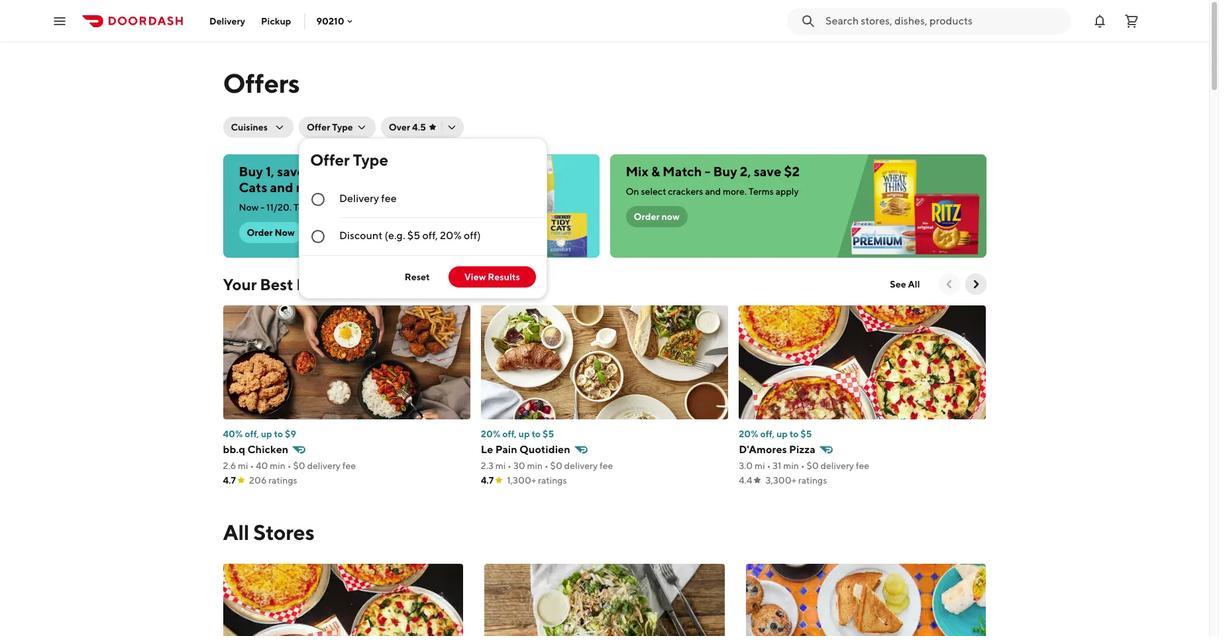 Task type: describe. For each thing, give the bounding box(es) containing it.
delivery for bb.q chicken
[[307, 461, 341, 471]]

your
[[223, 275, 257, 294]]

order now
[[634, 211, 680, 222]]

min for pizza
[[784, 461, 800, 471]]

view results
[[465, 272, 520, 282]]

6 • from the left
[[801, 461, 805, 471]]

order for mix & match - buy 2, save $2
[[634, 211, 660, 222]]

chicken
[[248, 444, 289, 456]]

20% for le pain quotidien
[[481, 429, 501, 440]]

offer type button
[[299, 117, 376, 138]]

1 vertical spatial -
[[261, 202, 265, 213]]

ratings for bb.q chicken
[[269, 475, 297, 486]]

results
[[488, 272, 520, 282]]

on
[[626, 186, 640, 197]]

notification bell image
[[1093, 13, 1109, 29]]

1 vertical spatial apply
[[321, 202, 344, 213]]

view results button
[[449, 267, 536, 288]]

4.5
[[412, 122, 426, 133]]

$0 for bb.q chicken
[[293, 461, 305, 471]]

1 vertical spatial offer type
[[310, 150, 388, 169]]

previous button of carousel image
[[943, 278, 956, 291]]

3,300+
[[766, 475, 797, 486]]

(e.g.
[[385, 229, 405, 242]]

delivery for le pain quotidien
[[565, 461, 598, 471]]

20% off, up to $5 for pain
[[481, 429, 554, 440]]

fee for le pain quotidien
[[600, 461, 614, 471]]

cuisines button
[[223, 117, 294, 138]]

bb.q
[[223, 444, 245, 456]]

quotidien
[[520, 444, 571, 456]]

2.6 mi • 40 min • $0 delivery fee
[[223, 461, 356, 471]]

0 vertical spatial apply
[[776, 186, 799, 197]]

cuisines
[[231, 122, 268, 133]]

type inside offer type button
[[332, 122, 353, 133]]

40
[[256, 461, 268, 471]]

2.3 mi • 30 min • $0 delivery fee
[[481, 461, 614, 471]]

off, for bb.q chicken
[[245, 429, 259, 440]]

$9
[[285, 429, 296, 440]]

2,
[[740, 164, 752, 179]]

order now
[[247, 227, 295, 238]]

$1
[[308, 164, 321, 179]]

0 items, open order cart image
[[1124, 13, 1140, 29]]

all stores
[[223, 520, 315, 545]]

$2
[[785, 164, 800, 179]]

ratings for le pain quotidien
[[538, 475, 567, 486]]

buy inside buy 1, save $1 on select tidy cats and more
[[239, 164, 263, 179]]

off)
[[464, 229, 481, 242]]

fee inside option
[[381, 192, 397, 205]]

bb.q chicken
[[223, 444, 289, 456]]

90210
[[317, 16, 345, 26]]

stores
[[253, 520, 315, 545]]

1 vertical spatial terms
[[294, 202, 319, 213]]

match
[[663, 164, 703, 179]]

discount
[[339, 229, 383, 242]]

up for pain
[[519, 429, 530, 440]]

1,300+ ratings
[[507, 475, 567, 486]]

pizza
[[790, 444, 816, 456]]

deals
[[297, 275, 337, 294]]

1 • from the left
[[250, 461, 254, 471]]

206
[[249, 475, 267, 486]]

mix & match - buy 2, save $2
[[626, 164, 800, 179]]

all inside see all link
[[909, 279, 921, 290]]

to for chicken
[[274, 429, 283, 440]]

save inside buy 1, save $1 on select tidy cats and more
[[277, 164, 305, 179]]

delivery for delivery fee
[[339, 192, 379, 205]]

min for chicken
[[270, 461, 286, 471]]

1 vertical spatial all
[[223, 520, 249, 545]]

$5 inside radio
[[408, 229, 421, 242]]

pickup
[[261, 16, 291, 26]]

30
[[514, 461, 526, 471]]

min for pain
[[527, 461, 543, 471]]

next button of carousel image
[[970, 278, 983, 291]]

1 horizontal spatial and
[[705, 186, 721, 197]]

le pain quotidien
[[481, 444, 571, 456]]

best
[[260, 275, 293, 294]]

your best deals link
[[223, 274, 337, 295]]

reset button
[[397, 267, 438, 288]]

delivery for d'amores pizza
[[821, 461, 855, 471]]

3.0
[[739, 461, 753, 471]]

d'amores
[[739, 444, 787, 456]]

1 vertical spatial select
[[641, 186, 667, 197]]

over 4.5 button
[[381, 117, 464, 138]]

now
[[662, 211, 680, 222]]

delivery for delivery
[[210, 16, 245, 26]]

order for buy 1, save $1 on select tidy cats and more
[[247, 227, 273, 238]]

$5 for le
[[543, 429, 554, 440]]

3 • from the left
[[508, 461, 512, 471]]

reset
[[405, 272, 430, 282]]

31
[[773, 461, 782, 471]]

Delivery fee radio
[[300, 181, 547, 218]]

2 save from the left
[[754, 164, 782, 179]]

discount (e.g. $5 off, 20% off)
[[339, 229, 481, 242]]



Task type: locate. For each thing, give the bounding box(es) containing it.
$5 for d'amores
[[801, 429, 812, 440]]

1 horizontal spatial min
[[527, 461, 543, 471]]

0 vertical spatial type
[[332, 122, 353, 133]]

1 horizontal spatial ratings
[[538, 475, 567, 486]]

2 horizontal spatial min
[[784, 461, 800, 471]]

select inside buy 1, save $1 on select tidy cats and more
[[342, 164, 379, 179]]

2 4.7 from the left
[[481, 475, 494, 486]]

offer up more
[[310, 150, 350, 169]]

more
[[296, 180, 328, 195]]

1 horizontal spatial to
[[532, 429, 541, 440]]

up up le pain quotidien
[[519, 429, 530, 440]]

over
[[389, 122, 411, 133]]

Discount (e.g. $5 off, 20% off) radio
[[300, 218, 547, 255]]

off, right (e.g.
[[423, 229, 438, 242]]

1 horizontal spatial -
[[705, 164, 711, 179]]

1 mi from the left
[[238, 461, 248, 471]]

le
[[481, 444, 494, 456]]

1 save from the left
[[277, 164, 305, 179]]

off, up d'amores
[[761, 429, 775, 440]]

40%
[[223, 429, 243, 440]]

2 horizontal spatial up
[[777, 429, 788, 440]]

0 horizontal spatial min
[[270, 461, 286, 471]]

2 horizontal spatial ratings
[[799, 475, 828, 486]]

20% for d'amores pizza
[[739, 429, 759, 440]]

• up the 3,300+ ratings
[[801, 461, 805, 471]]

delivery inside button
[[210, 16, 245, 26]]

0 vertical spatial delivery
[[210, 16, 245, 26]]

select up delivery fee
[[342, 164, 379, 179]]

0 horizontal spatial all
[[223, 520, 249, 545]]

1 horizontal spatial 4.7
[[481, 475, 494, 486]]

now down 11/20. at the top of page
[[275, 227, 295, 238]]

to up pizza
[[790, 429, 799, 440]]

0 vertical spatial now
[[239, 202, 259, 213]]

on
[[324, 164, 339, 179]]

4.7 down 2.6
[[223, 475, 236, 486]]

90210 button
[[317, 16, 355, 26]]

4.4
[[739, 475, 753, 486]]

2.6
[[223, 461, 236, 471]]

40% off, up to $9
[[223, 429, 296, 440]]

order now button
[[626, 206, 688, 227]]

1 horizontal spatial select
[[641, 186, 667, 197]]

1 buy from the left
[[239, 164, 263, 179]]

20% up the le
[[481, 429, 501, 440]]

your best deals
[[223, 275, 337, 294]]

buy
[[239, 164, 263, 179], [714, 164, 738, 179]]

20% left off)
[[440, 229, 462, 242]]

1 horizontal spatial up
[[519, 429, 530, 440]]

up up chicken
[[261, 429, 272, 440]]

1 horizontal spatial all
[[909, 279, 921, 290]]

2 • from the left
[[288, 461, 291, 471]]

3.0 mi • 31 min • $0 delivery fee
[[739, 461, 870, 471]]

1 delivery from the left
[[307, 461, 341, 471]]

tidy
[[382, 164, 408, 179]]

4.7 for bb.q
[[223, 475, 236, 486]]

3 $0 from the left
[[807, 461, 819, 471]]

cats
[[239, 180, 268, 195]]

$0 down pizza
[[807, 461, 819, 471]]

1 $0 from the left
[[293, 461, 305, 471]]

to for pizza
[[790, 429, 799, 440]]

0 vertical spatial -
[[705, 164, 711, 179]]

order now button
[[239, 222, 303, 243]]

$5 right (e.g.
[[408, 229, 421, 242]]

offer inside button
[[307, 122, 330, 133]]

buy left 2,
[[714, 164, 738, 179]]

and down 1,
[[270, 180, 293, 195]]

1 min from the left
[[270, 461, 286, 471]]

0 horizontal spatial up
[[261, 429, 272, 440]]

mix
[[626, 164, 649, 179]]

apply
[[776, 186, 799, 197], [321, 202, 344, 213]]

off, up bb.q chicken
[[245, 429, 259, 440]]

mi for d'amores
[[755, 461, 766, 471]]

1 horizontal spatial apply
[[776, 186, 799, 197]]

206 ratings
[[249, 475, 297, 486]]

Store search: begin typing to search for stores available on DoorDash text field
[[826, 14, 1063, 28]]

and down mix & match - buy 2, save $2
[[705, 186, 721, 197]]

1 horizontal spatial save
[[754, 164, 782, 179]]

• left 31
[[767, 461, 771, 471]]

2 min from the left
[[527, 461, 543, 471]]

20% up d'amores
[[739, 429, 759, 440]]

0 horizontal spatial ratings
[[269, 475, 297, 486]]

2 horizontal spatial delivery
[[821, 461, 855, 471]]

select down &
[[641, 186, 667, 197]]

mi right '2.3'
[[496, 461, 506, 471]]

ratings down 2.3 mi • 30 min • $0 delivery fee
[[538, 475, 567, 486]]

4.7
[[223, 475, 236, 486], [481, 475, 494, 486]]

order down 11/20. at the top of page
[[247, 227, 273, 238]]

2 $0 from the left
[[551, 461, 563, 471]]

delivery fee
[[339, 192, 397, 205]]

0 horizontal spatial 4.7
[[223, 475, 236, 486]]

now - 11/20. terms apply
[[239, 202, 344, 213]]

2 horizontal spatial $5
[[801, 429, 812, 440]]

min up 206 ratings
[[270, 461, 286, 471]]

ratings for d'amores pizza
[[799, 475, 828, 486]]

0 horizontal spatial apply
[[321, 202, 344, 213]]

20% off, up to $5 up d'amores pizza
[[739, 429, 812, 440]]

2.3
[[481, 461, 494, 471]]

0 horizontal spatial delivery
[[210, 16, 245, 26]]

$0 for d'amores pizza
[[807, 461, 819, 471]]

0 horizontal spatial $5
[[408, 229, 421, 242]]

20% off, up to $5
[[481, 429, 554, 440], [739, 429, 812, 440]]

0 horizontal spatial 20% off, up to $5
[[481, 429, 554, 440]]

11/20.
[[267, 202, 292, 213]]

delivery up discount
[[339, 192, 379, 205]]

1 horizontal spatial $5
[[543, 429, 554, 440]]

pickup button
[[253, 10, 299, 31]]

2 20% off, up to $5 from the left
[[739, 429, 812, 440]]

$5 up pizza
[[801, 429, 812, 440]]

apply down more
[[321, 202, 344, 213]]

1 vertical spatial order
[[247, 227, 273, 238]]

terms down 2,
[[749, 186, 774, 197]]

up for pizza
[[777, 429, 788, 440]]

1 up from the left
[[261, 429, 272, 440]]

type up delivery fee
[[353, 150, 388, 169]]

1 horizontal spatial delivery
[[339, 192, 379, 205]]

delivery
[[307, 461, 341, 471], [565, 461, 598, 471], [821, 461, 855, 471]]

1 horizontal spatial buy
[[714, 164, 738, 179]]

delivery down quotidien
[[565, 461, 598, 471]]

0 vertical spatial order
[[634, 211, 660, 222]]

3 ratings from the left
[[799, 475, 828, 486]]

terms down more
[[294, 202, 319, 213]]

3,300+ ratings
[[766, 475, 828, 486]]

3 mi from the left
[[755, 461, 766, 471]]

order left now
[[634, 211, 660, 222]]

offer
[[307, 122, 330, 133], [310, 150, 350, 169]]

0 vertical spatial terms
[[749, 186, 774, 197]]

0 horizontal spatial to
[[274, 429, 283, 440]]

2 ratings from the left
[[538, 475, 567, 486]]

delivery right 40
[[307, 461, 341, 471]]

2 horizontal spatial to
[[790, 429, 799, 440]]

1 horizontal spatial delivery
[[565, 461, 598, 471]]

offer type down offer type button
[[310, 150, 388, 169]]

see
[[891, 279, 907, 290]]

5 • from the left
[[767, 461, 771, 471]]

option group containing delivery fee
[[300, 181, 547, 255]]

$0 down quotidien
[[551, 461, 563, 471]]

2 horizontal spatial mi
[[755, 461, 766, 471]]

pain
[[496, 444, 518, 456]]

0 horizontal spatial select
[[342, 164, 379, 179]]

4.7 for le
[[481, 475, 494, 486]]

1 to from the left
[[274, 429, 283, 440]]

offer type
[[307, 122, 353, 133], [310, 150, 388, 169]]

2 horizontal spatial $0
[[807, 461, 819, 471]]

0 horizontal spatial mi
[[238, 461, 248, 471]]

ratings
[[269, 475, 297, 486], [538, 475, 567, 486], [799, 475, 828, 486]]

open menu image
[[52, 13, 68, 29]]

1,
[[266, 164, 275, 179]]

save right 2,
[[754, 164, 782, 179]]

min
[[270, 461, 286, 471], [527, 461, 543, 471], [784, 461, 800, 471]]

delivery button
[[202, 10, 253, 31]]

up up d'amores pizza
[[777, 429, 788, 440]]

to left $9
[[274, 429, 283, 440]]

min up the 1,300+ ratings
[[527, 461, 543, 471]]

0 horizontal spatial delivery
[[307, 461, 341, 471]]

2 horizontal spatial 20%
[[739, 429, 759, 440]]

0 horizontal spatial buy
[[239, 164, 263, 179]]

save right 1,
[[277, 164, 305, 179]]

$5
[[408, 229, 421, 242], [543, 429, 554, 440], [801, 429, 812, 440]]

crackers
[[668, 186, 704, 197]]

fee
[[381, 192, 397, 205], [343, 461, 356, 471], [600, 461, 614, 471], [856, 461, 870, 471]]

ratings down 2.6 mi • 40 min • $0 delivery fee
[[269, 475, 297, 486]]

and inside buy 1, save $1 on select tidy cats and more
[[270, 180, 293, 195]]

now down cats in the left of the page
[[239, 202, 259, 213]]

$0 up 206 ratings
[[293, 461, 305, 471]]

terms
[[749, 186, 774, 197], [294, 202, 319, 213]]

0 horizontal spatial save
[[277, 164, 305, 179]]

up for chicken
[[261, 429, 272, 440]]

3 to from the left
[[790, 429, 799, 440]]

see all
[[891, 279, 921, 290]]

up
[[261, 429, 272, 440], [519, 429, 530, 440], [777, 429, 788, 440]]

0 vertical spatial offer type
[[307, 122, 353, 133]]

• left 40
[[250, 461, 254, 471]]

1 horizontal spatial order
[[634, 211, 660, 222]]

type
[[332, 122, 353, 133], [353, 150, 388, 169]]

delivery up the 3,300+ ratings
[[821, 461, 855, 471]]

2 to from the left
[[532, 429, 541, 440]]

offer type inside button
[[307, 122, 353, 133]]

delivery
[[210, 16, 245, 26], [339, 192, 379, 205]]

&
[[652, 164, 660, 179]]

mi right 2.6
[[238, 461, 248, 471]]

and
[[270, 180, 293, 195], [705, 186, 721, 197]]

1,300+
[[507, 475, 537, 486]]

off, up the pain
[[503, 429, 517, 440]]

1 vertical spatial type
[[353, 150, 388, 169]]

off,
[[423, 229, 438, 242], [245, 429, 259, 440], [503, 429, 517, 440], [761, 429, 775, 440]]

apply down $2
[[776, 186, 799, 197]]

fee for bb.q chicken
[[343, 461, 356, 471]]

20%
[[440, 229, 462, 242], [481, 429, 501, 440], [739, 429, 759, 440]]

0 horizontal spatial $0
[[293, 461, 305, 471]]

- up on select crackers and more. terms apply
[[705, 164, 711, 179]]

3 min from the left
[[784, 461, 800, 471]]

3 up from the left
[[777, 429, 788, 440]]

min right 31
[[784, 461, 800, 471]]

• down quotidien
[[545, 461, 549, 471]]

20% inside discount (e.g. $5 off, 20% off) radio
[[440, 229, 462, 242]]

20% off, up to $5 for pizza
[[739, 429, 812, 440]]

2 buy from the left
[[714, 164, 738, 179]]

$0
[[293, 461, 305, 471], [551, 461, 563, 471], [807, 461, 819, 471]]

1 vertical spatial now
[[275, 227, 295, 238]]

view
[[465, 272, 486, 282]]

off, for le pain quotidien
[[503, 429, 517, 440]]

1 horizontal spatial $0
[[551, 461, 563, 471]]

mi
[[238, 461, 248, 471], [496, 461, 506, 471], [755, 461, 766, 471]]

1 horizontal spatial now
[[275, 227, 295, 238]]

20% off, up to $5 up le pain quotidien
[[481, 429, 554, 440]]

mi right 3.0
[[755, 461, 766, 471]]

order
[[634, 211, 660, 222], [247, 227, 273, 238]]

buy up cats in the left of the page
[[239, 164, 263, 179]]

4 • from the left
[[545, 461, 549, 471]]

offers
[[223, 68, 300, 99]]

delivery left pickup at left top
[[210, 16, 245, 26]]

to for pain
[[532, 429, 541, 440]]

offer type up on
[[307, 122, 353, 133]]

buy 1, save $1 on select tidy cats and more
[[239, 164, 408, 195]]

2 mi from the left
[[496, 461, 506, 471]]

1 vertical spatial delivery
[[339, 192, 379, 205]]

- left 11/20. at the top of page
[[261, 202, 265, 213]]

0 horizontal spatial terms
[[294, 202, 319, 213]]

0 horizontal spatial -
[[261, 202, 265, 213]]

to up quotidien
[[532, 429, 541, 440]]

more.
[[723, 186, 747, 197]]

now inside button
[[275, 227, 295, 238]]

ratings down 3.0 mi • 31 min • $0 delivery fee
[[799, 475, 828, 486]]

off, inside discount (e.g. $5 off, 20% off) radio
[[423, 229, 438, 242]]

• up 206 ratings
[[288, 461, 291, 471]]

all left stores
[[223, 520, 249, 545]]

1 20% off, up to $5 from the left
[[481, 429, 554, 440]]

mi for le
[[496, 461, 506, 471]]

0 horizontal spatial 20%
[[440, 229, 462, 242]]

0 horizontal spatial order
[[247, 227, 273, 238]]

0 vertical spatial select
[[342, 164, 379, 179]]

to
[[274, 429, 283, 440], [532, 429, 541, 440], [790, 429, 799, 440]]

save
[[277, 164, 305, 179], [754, 164, 782, 179]]

over 4.5
[[389, 122, 426, 133]]

see all link
[[883, 274, 929, 295]]

delivery inside option
[[339, 192, 379, 205]]

0 horizontal spatial now
[[239, 202, 259, 213]]

2 up from the left
[[519, 429, 530, 440]]

1 vertical spatial offer
[[310, 150, 350, 169]]

1 horizontal spatial 20%
[[481, 429, 501, 440]]

on select crackers and more. terms apply
[[626, 186, 799, 197]]

4.7 down '2.3'
[[481, 475, 494, 486]]

3 delivery from the left
[[821, 461, 855, 471]]

$5 up quotidien
[[543, 429, 554, 440]]

1 horizontal spatial terms
[[749, 186, 774, 197]]

0 vertical spatial offer
[[307, 122, 330, 133]]

1 horizontal spatial 20% off, up to $5
[[739, 429, 812, 440]]

option group
[[300, 181, 547, 255]]

offer up $1 on the top left
[[307, 122, 330, 133]]

2 delivery from the left
[[565, 461, 598, 471]]

type up on
[[332, 122, 353, 133]]

0 horizontal spatial and
[[270, 180, 293, 195]]

off, for d'amores pizza
[[761, 429, 775, 440]]

1 horizontal spatial mi
[[496, 461, 506, 471]]

-
[[705, 164, 711, 179], [261, 202, 265, 213]]

mi for bb.q
[[238, 461, 248, 471]]

all right see on the right of page
[[909, 279, 921, 290]]

1 ratings from the left
[[269, 475, 297, 486]]

$0 for le pain quotidien
[[551, 461, 563, 471]]

1 4.7 from the left
[[223, 475, 236, 486]]

fee for d'amores pizza
[[856, 461, 870, 471]]

d'amores pizza
[[739, 444, 816, 456]]

all
[[909, 279, 921, 290], [223, 520, 249, 545]]

• left 30
[[508, 461, 512, 471]]

0 vertical spatial all
[[909, 279, 921, 290]]



Task type: vqa. For each thing, say whether or not it's contained in the screenshot.
40% OFF, UP TO $9
yes



